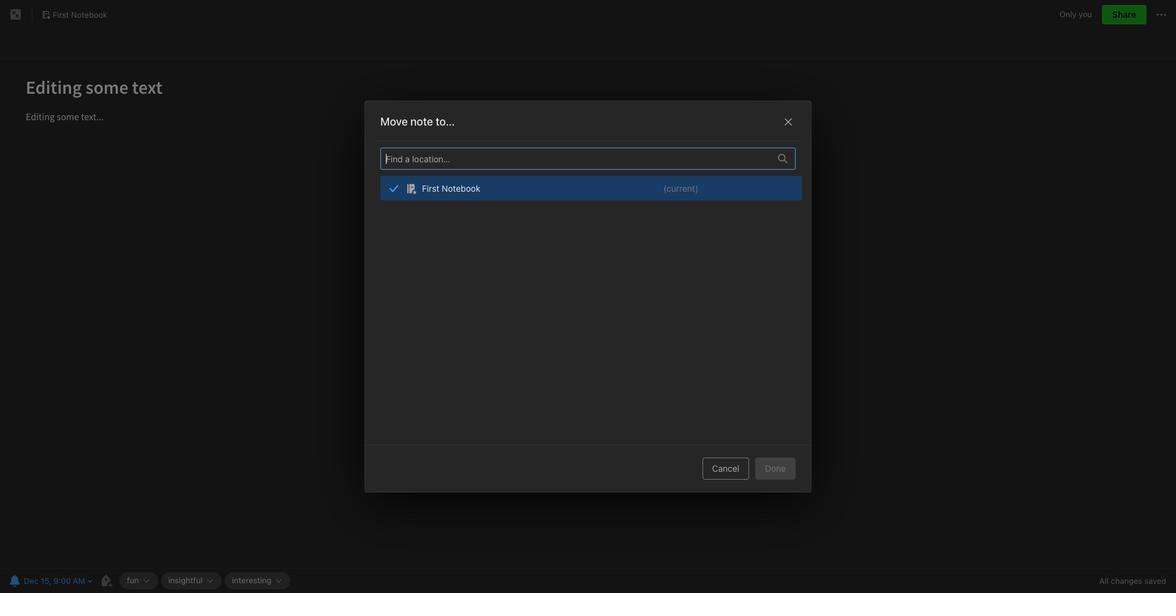 Task type: describe. For each thing, give the bounding box(es) containing it.
fun
[[127, 576, 139, 585]]

move note to…
[[381, 115, 455, 128]]

close image
[[781, 115, 796, 130]]

you
[[1079, 9, 1093, 19]]

to…
[[436, 115, 455, 128]]

first notebook inside button
[[53, 10, 107, 19]]

changes
[[1111, 576, 1143, 586]]

row containing first notebook
[[374, 176, 808, 200]]

insightful
[[168, 576, 203, 585]]

first notebook inside 'find a location' field
[[422, 183, 481, 193]]

share button
[[1102, 5, 1147, 25]]

share
[[1113, 9, 1137, 20]]

move
[[381, 115, 408, 128]]

first notebook button
[[37, 6, 112, 23]]

cell inside 'find a location' field
[[381, 176, 808, 200]]

done button
[[756, 458, 796, 480]]

add tag image
[[99, 574, 113, 588]]

all changes saved
[[1100, 576, 1167, 586]]

insightful button
[[161, 572, 222, 590]]



Task type: locate. For each thing, give the bounding box(es) containing it.
only you
[[1060, 9, 1093, 19]]

notebook inside cell
[[442, 183, 481, 193]]

collapse note image
[[9, 7, 23, 22]]

cell
[[381, 176, 808, 200]]

notebook inside button
[[71, 10, 107, 19]]

only
[[1060, 9, 1077, 19]]

Find a location field
[[374, 141, 808, 445]]

first inside button
[[53, 10, 69, 19]]

Find a location… text field
[[381, 149, 771, 169]]

saved
[[1145, 576, 1167, 586]]

1 horizontal spatial first
[[422, 183, 440, 193]]

cancel button
[[703, 458, 750, 480]]

1 vertical spatial first notebook
[[422, 183, 481, 193]]

1 horizontal spatial first notebook
[[422, 183, 481, 193]]

first
[[53, 10, 69, 19], [422, 183, 440, 193]]

0 horizontal spatial first
[[53, 10, 69, 19]]

cell containing first notebook
[[381, 176, 808, 200]]

first notebook
[[53, 10, 107, 19], [422, 183, 481, 193]]

Note Editor text field
[[0, 59, 1177, 568]]

note
[[411, 115, 433, 128]]

(current)
[[664, 183, 699, 193]]

interesting button
[[225, 572, 291, 590]]

notebook
[[71, 10, 107, 19], [442, 183, 481, 193]]

note window element
[[0, 0, 1177, 593]]

row
[[374, 176, 808, 200]]

1 vertical spatial first
[[422, 183, 440, 193]]

interesting
[[232, 576, 272, 585]]

1 horizontal spatial notebook
[[442, 183, 481, 193]]

cancel
[[712, 463, 740, 474]]

done
[[765, 463, 786, 474]]

all
[[1100, 576, 1109, 586]]

0 vertical spatial first notebook
[[53, 10, 107, 19]]

0 vertical spatial first
[[53, 10, 69, 19]]

fun button
[[120, 572, 158, 590]]

0 horizontal spatial first notebook
[[53, 10, 107, 19]]

0 vertical spatial notebook
[[71, 10, 107, 19]]

1 vertical spatial notebook
[[442, 183, 481, 193]]

0 horizontal spatial notebook
[[71, 10, 107, 19]]

first inside cell
[[422, 183, 440, 193]]



Task type: vqa. For each thing, say whether or not it's contained in the screenshot.
Enable V10+ web clients (Performance for large accounts may be slow - Learn more ).
no



